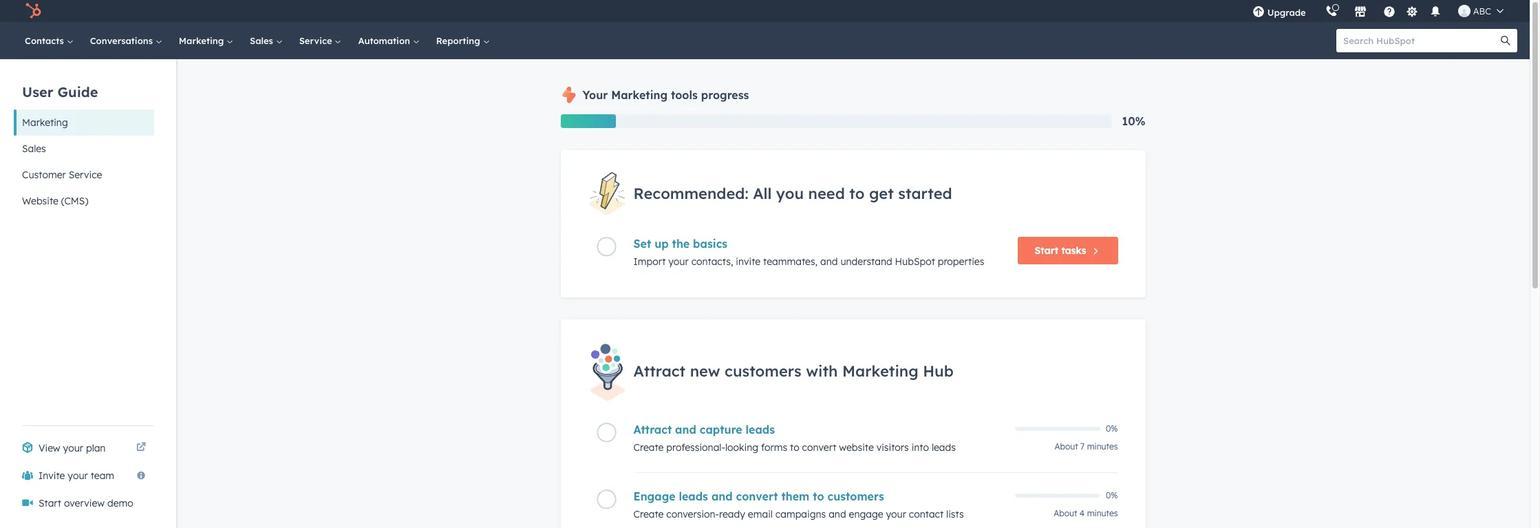 Task type: locate. For each thing, give the bounding box(es) containing it.
notifications image
[[1430, 6, 1442, 19]]

1 horizontal spatial sales
[[250, 35, 276, 46]]

your left the plan
[[63, 442, 83, 454]]

menu item
[[1316, 0, 1319, 22]]

attract
[[634, 362, 686, 381], [634, 423, 672, 437]]

0 horizontal spatial to
[[790, 442, 800, 454]]

sales up the customer
[[22, 143, 46, 155]]

attract new customers with marketing hub
[[634, 362, 954, 381]]

need
[[809, 184, 845, 203]]

leads up conversion-
[[679, 490, 708, 504]]

1 horizontal spatial leads
[[746, 423, 775, 437]]

0 horizontal spatial leads
[[679, 490, 708, 504]]

2 attract from the top
[[634, 423, 672, 437]]

website (cms)
[[22, 195, 88, 207]]

start tasks button
[[1018, 237, 1118, 265]]

hubspot link
[[17, 3, 52, 19]]

4
[[1080, 508, 1085, 519]]

link opens in a new window image
[[136, 440, 146, 456], [136, 443, 146, 453]]

7
[[1081, 442, 1085, 452]]

set up the basics import your contacts, invite teammates, and understand hubspot properties
[[634, 237, 985, 268]]

invite
[[39, 470, 65, 482]]

0 vertical spatial service
[[299, 35, 335, 46]]

to inside engage leads and convert them to customers create conversion-ready email campaigns and engage your contact lists
[[813, 490, 825, 504]]

leads
[[746, 423, 775, 437], [932, 442, 956, 454], [679, 490, 708, 504]]

1 horizontal spatial service
[[299, 35, 335, 46]]

sales inside button
[[22, 143, 46, 155]]

overview
[[64, 497, 105, 509]]

import
[[634, 256, 666, 268]]

capture
[[700, 423, 743, 437]]

1 vertical spatial about
[[1054, 508, 1078, 519]]

to inside attract and capture leads create professional-looking forms to convert website visitors into leads
[[790, 442, 800, 454]]

1 horizontal spatial start
[[1035, 245, 1059, 257]]

1 0% from the top
[[1106, 424, 1118, 434]]

started
[[899, 184, 953, 203]]

help image
[[1384, 6, 1396, 19]]

about
[[1055, 442, 1079, 452], [1054, 508, 1078, 519]]

2 link opens in a new window image from the top
[[136, 443, 146, 453]]

your down 'the'
[[669, 256, 689, 268]]

1 vertical spatial attract
[[634, 423, 672, 437]]

2 vertical spatial to
[[813, 490, 825, 504]]

0 horizontal spatial service
[[69, 169, 102, 181]]

attract left new
[[634, 362, 686, 381]]

visitors
[[877, 442, 909, 454]]

sales right marketing link
[[250, 35, 276, 46]]

customers inside engage leads and convert them to customers create conversion-ready email campaigns and engage your contact lists
[[828, 490, 885, 504]]

search image
[[1502, 36, 1511, 45]]

1 horizontal spatial to
[[813, 490, 825, 504]]

0 vertical spatial create
[[634, 442, 664, 454]]

0 vertical spatial to
[[850, 184, 865, 203]]

1 vertical spatial service
[[69, 169, 102, 181]]

create left professional-
[[634, 442, 664, 454]]

1 horizontal spatial convert
[[803, 442, 837, 454]]

0 vertical spatial leads
[[746, 423, 775, 437]]

notifications button
[[1424, 0, 1448, 22]]

minutes right 7 at the right bottom of page
[[1088, 442, 1118, 452]]

automation link
[[350, 22, 428, 59]]

your left team
[[68, 470, 88, 482]]

create down the engage
[[634, 508, 664, 521]]

0% for attract and capture leads
[[1106, 424, 1118, 434]]

0 vertical spatial attract
[[634, 362, 686, 381]]

professional-
[[667, 442, 726, 454]]

menu
[[1243, 0, 1514, 22]]

start down invite
[[39, 497, 61, 509]]

service inside button
[[69, 169, 102, 181]]

understand
[[841, 256, 893, 268]]

2 minutes from the top
[[1088, 508, 1118, 519]]

0 horizontal spatial customers
[[725, 362, 802, 381]]

user guide
[[22, 83, 98, 100]]

1 vertical spatial 0%
[[1106, 491, 1118, 501]]

0% up about 4 minutes
[[1106, 491, 1118, 501]]

leads up forms
[[746, 423, 775, 437]]

minutes
[[1088, 442, 1118, 452], [1088, 508, 1118, 519]]

view your plan
[[39, 442, 106, 454]]

about left 7 at the right bottom of page
[[1055, 442, 1079, 452]]

attract up professional-
[[634, 423, 672, 437]]

help button
[[1378, 0, 1402, 22]]

sales link
[[242, 22, 291, 59]]

marketing left sales link
[[179, 35, 227, 46]]

0 vertical spatial convert
[[803, 442, 837, 454]]

demo
[[107, 497, 133, 509]]

1 vertical spatial customers
[[828, 490, 885, 504]]

and down set up the basics button
[[821, 256, 838, 268]]

2 create from the top
[[634, 508, 664, 521]]

attract and capture leads button
[[634, 423, 1007, 437]]

1 attract from the top
[[634, 362, 686, 381]]

all
[[753, 184, 772, 203]]

your right engage
[[886, 508, 907, 521]]

10%
[[1123, 114, 1146, 128]]

view your plan link
[[14, 434, 154, 462]]

and inside the set up the basics import your contacts, invite teammates, and understand hubspot properties
[[821, 256, 838, 268]]

attract for attract new customers with marketing hub
[[634, 362, 686, 381]]

minutes right "4"
[[1088, 508, 1118, 519]]

about 7 minutes
[[1055, 442, 1118, 452]]

1 vertical spatial to
[[790, 442, 800, 454]]

your
[[669, 256, 689, 268], [63, 442, 83, 454], [68, 470, 88, 482], [886, 508, 907, 521]]

your inside engage leads and convert them to customers create conversion-ready email campaigns and engage your contact lists
[[886, 508, 907, 521]]

1 vertical spatial start
[[39, 497, 61, 509]]

customers
[[725, 362, 802, 381], [828, 490, 885, 504]]

set up the basics button
[[634, 237, 1007, 251]]

attract inside attract and capture leads create professional-looking forms to convert website visitors into leads
[[634, 423, 672, 437]]

customers up engage
[[828, 490, 885, 504]]

0 vertical spatial start
[[1035, 245, 1059, 257]]

1 vertical spatial minutes
[[1088, 508, 1118, 519]]

and up professional-
[[676, 423, 697, 437]]

2 0% from the top
[[1106, 491, 1118, 501]]

hub
[[923, 362, 954, 381]]

2 horizontal spatial leads
[[932, 442, 956, 454]]

start tasks
[[1035, 245, 1087, 257]]

marketing left hub
[[843, 362, 919, 381]]

about for engage leads and convert them to customers
[[1054, 508, 1078, 519]]

view
[[39, 442, 60, 454]]

to left "get"
[[850, 184, 865, 203]]

marketing down user
[[22, 116, 68, 129]]

0 vertical spatial customers
[[725, 362, 802, 381]]

attract and capture leads create professional-looking forms to convert website visitors into leads
[[634, 423, 956, 454]]

looking
[[726, 442, 759, 454]]

start
[[1035, 245, 1059, 257], [39, 497, 61, 509]]

1 vertical spatial sales
[[22, 143, 46, 155]]

service right sales link
[[299, 35, 335, 46]]

0% up about 7 minutes
[[1106, 424, 1118, 434]]

convert inside engage leads and convert them to customers create conversion-ready email campaigns and engage your contact lists
[[736, 490, 778, 504]]

settings image
[[1407, 6, 1419, 18]]

1 link opens in a new window image from the top
[[136, 440, 146, 456]]

get
[[870, 184, 894, 203]]

0 horizontal spatial sales
[[22, 143, 46, 155]]

0 horizontal spatial convert
[[736, 490, 778, 504]]

calling icon image
[[1326, 6, 1338, 18]]

1 vertical spatial create
[[634, 508, 664, 521]]

the
[[672, 237, 690, 251]]

start inside button
[[1035, 245, 1059, 257]]

sales button
[[14, 136, 154, 162]]

0 vertical spatial 0%
[[1106, 424, 1118, 434]]

engage
[[634, 490, 676, 504]]

1 minutes from the top
[[1088, 442, 1118, 452]]

start for start tasks
[[1035, 245, 1059, 257]]

0 vertical spatial minutes
[[1088, 442, 1118, 452]]

hubspot
[[895, 256, 936, 268]]

your marketing tools progress progress bar
[[561, 114, 616, 128]]

leads right into
[[932, 442, 956, 454]]

customers right new
[[725, 362, 802, 381]]

sales
[[250, 35, 276, 46], [22, 143, 46, 155]]

service
[[299, 35, 335, 46], [69, 169, 102, 181]]

1 create from the top
[[634, 442, 664, 454]]

website (cms) button
[[14, 188, 154, 214]]

1 horizontal spatial customers
[[828, 490, 885, 504]]

properties
[[938, 256, 985, 268]]

marketing button
[[14, 109, 154, 136]]

convert down attract and capture leads 'button'
[[803, 442, 837, 454]]

convert
[[803, 442, 837, 454], [736, 490, 778, 504]]

user guide views element
[[14, 59, 154, 214]]

about left "4"
[[1054, 508, 1078, 519]]

convert up "email"
[[736, 490, 778, 504]]

create
[[634, 442, 664, 454], [634, 508, 664, 521]]

marketplaces image
[[1355, 6, 1367, 19]]

invite your team
[[39, 470, 114, 482]]

minutes for attract and capture leads
[[1088, 442, 1118, 452]]

and
[[821, 256, 838, 268], [676, 423, 697, 437], [712, 490, 733, 504], [829, 508, 847, 521]]

tasks
[[1062, 245, 1087, 257]]

0 horizontal spatial start
[[39, 497, 61, 509]]

customer service button
[[14, 162, 154, 188]]

customer service
[[22, 169, 102, 181]]

engage leads and convert them to customers button
[[634, 490, 1007, 504]]

engage leads and convert them to customers create conversion-ready email campaigns and engage your contact lists
[[634, 490, 964, 521]]

start overview demo link
[[14, 490, 154, 517]]

1 vertical spatial convert
[[736, 490, 778, 504]]

to right forms
[[790, 442, 800, 454]]

service up the website (cms) button
[[69, 169, 102, 181]]

you
[[777, 184, 804, 203]]

to right them
[[813, 490, 825, 504]]

brad klo image
[[1459, 5, 1471, 17]]

contacts link
[[17, 22, 82, 59]]

0%
[[1106, 424, 1118, 434], [1106, 491, 1118, 501]]

(cms)
[[61, 195, 88, 207]]

0 vertical spatial about
[[1055, 442, 1079, 452]]

start left tasks
[[1035, 245, 1059, 257]]

upgrade image
[[1253, 6, 1265, 19]]

2 vertical spatial leads
[[679, 490, 708, 504]]



Task type: vqa. For each thing, say whether or not it's contained in the screenshot.
see in the See the businesses or organizations associated with this record.
no



Task type: describe. For each thing, give the bounding box(es) containing it.
your
[[583, 88, 608, 102]]

marketplaces button
[[1347, 0, 1375, 22]]

invite your team button
[[14, 462, 154, 490]]

recommended:
[[634, 184, 749, 203]]

convert inside attract and capture leads create professional-looking forms to convert website visitors into leads
[[803, 442, 837, 454]]

marketing right your
[[612, 88, 668, 102]]

search button
[[1495, 29, 1518, 52]]

contact
[[909, 508, 944, 521]]

create inside attract and capture leads create professional-looking forms to convert website visitors into leads
[[634, 442, 664, 454]]

and down engage leads and convert them to customers button
[[829, 508, 847, 521]]

progress
[[701, 88, 749, 102]]

abc button
[[1451, 0, 1513, 22]]

settings link
[[1404, 4, 1422, 18]]

campaigns
[[776, 508, 826, 521]]

up
[[655, 237, 669, 251]]

new
[[690, 362, 721, 381]]

0 vertical spatial sales
[[250, 35, 276, 46]]

invite
[[736, 256, 761, 268]]

guide
[[58, 83, 98, 100]]

about 4 minutes
[[1054, 508, 1118, 519]]

service link
[[291, 22, 350, 59]]

team
[[91, 470, 114, 482]]

conversations link
[[82, 22, 171, 59]]

attract for attract and capture leads create professional-looking forms to convert website visitors into leads
[[634, 423, 672, 437]]

engage
[[849, 508, 884, 521]]

your inside button
[[68, 470, 88, 482]]

lists
[[947, 508, 964, 521]]

forms
[[761, 442, 788, 454]]

email
[[748, 508, 773, 521]]

tools
[[671, 88, 698, 102]]

2 horizontal spatial to
[[850, 184, 865, 203]]

customer
[[22, 169, 66, 181]]

calling icon button
[[1320, 2, 1344, 20]]

and up ready
[[712, 490, 733, 504]]

Search HubSpot search field
[[1337, 29, 1506, 52]]

conversion-
[[667, 508, 720, 521]]

and inside attract and capture leads create professional-looking forms to convert website visitors into leads
[[676, 423, 697, 437]]

plan
[[86, 442, 106, 454]]

hubspot image
[[25, 3, 41, 19]]

marketing inside button
[[22, 116, 68, 129]]

teammates,
[[764, 256, 818, 268]]

start overview demo
[[39, 497, 133, 509]]

about for attract and capture leads
[[1055, 442, 1079, 452]]

website
[[22, 195, 58, 207]]

menu containing abc
[[1243, 0, 1514, 22]]

reporting
[[436, 35, 483, 46]]

0% for engage leads and convert them to customers
[[1106, 491, 1118, 501]]

reporting link
[[428, 22, 498, 59]]

your marketing tools progress
[[583, 88, 749, 102]]

marketing link
[[171, 22, 242, 59]]

conversations
[[90, 35, 155, 46]]

leads inside engage leads and convert them to customers create conversion-ready email campaigns and engage your contact lists
[[679, 490, 708, 504]]

create inside engage leads and convert them to customers create conversion-ready email campaigns and engage your contact lists
[[634, 508, 664, 521]]

basics
[[693, 237, 728, 251]]

with
[[806, 362, 838, 381]]

start for start overview demo
[[39, 497, 61, 509]]

into
[[912, 442, 929, 454]]

abc
[[1474, 6, 1492, 17]]

contacts,
[[692, 256, 734, 268]]

set
[[634, 237, 652, 251]]

them
[[782, 490, 810, 504]]

ready
[[720, 508, 746, 521]]

your inside the set up the basics import your contacts, invite teammates, and understand hubspot properties
[[669, 256, 689, 268]]

user
[[22, 83, 53, 100]]

contacts
[[25, 35, 67, 46]]

website
[[840, 442, 874, 454]]

1 vertical spatial leads
[[932, 442, 956, 454]]

automation
[[358, 35, 413, 46]]

recommended: all you need to get started
[[634, 184, 953, 203]]

minutes for engage leads and convert them to customers
[[1088, 508, 1118, 519]]

upgrade
[[1268, 7, 1307, 18]]



